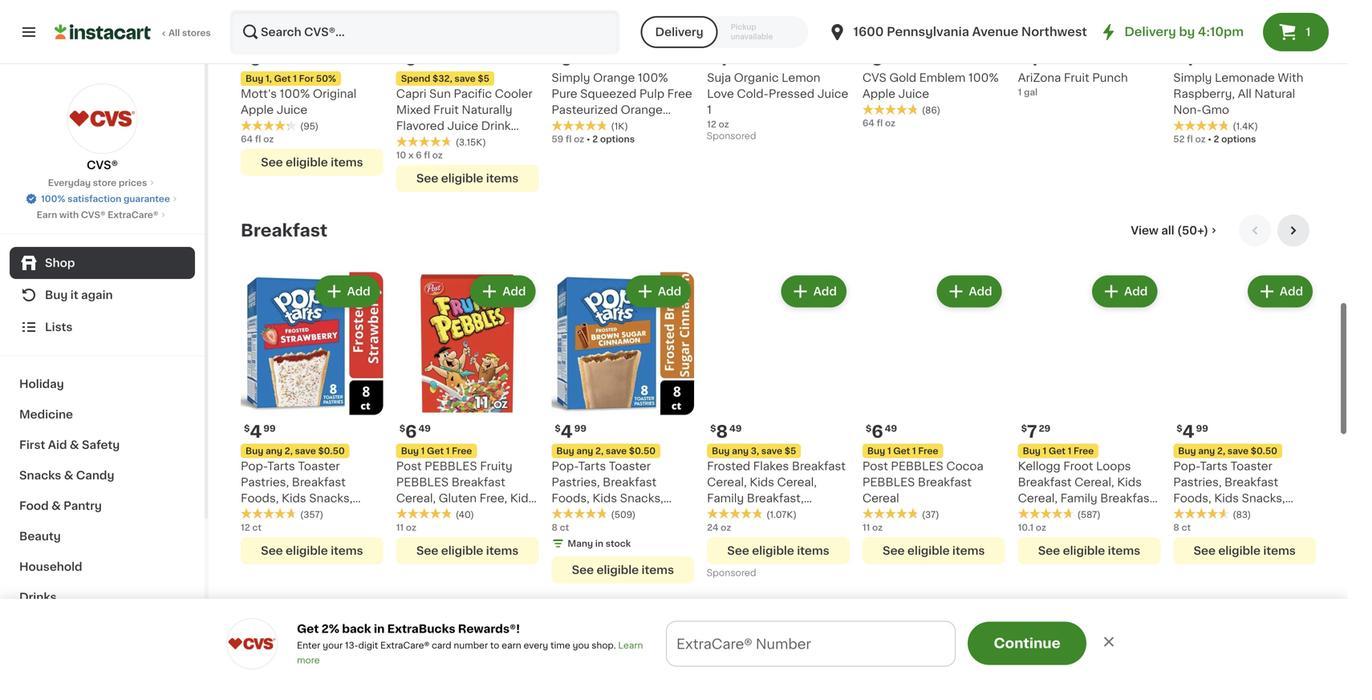 Task type: describe. For each thing, give the bounding box(es) containing it.
family inside kellogg froot loops breakfast cereal, kids cereal, family breakfast, original
[[1061, 493, 1098, 504]]

get for post pebbles fruity pebbles breakfast cereal, gluten free, kids snacks, small cereal box
[[427, 447, 444, 456]]

gluten
[[439, 493, 477, 504]]

8 for pop-tarts toaster pastries, breakfast foods, kids snacks, frosted brown sugar cinnamon
[[552, 524, 558, 532]]

$ for kellogg froot loops breakfast cereal, kids cereal, family breakfast, original
[[1021, 424, 1027, 433]]

12 ct
[[241, 524, 262, 532]]

6 for post pebbles cocoa pebbles breakfast cereal
[[872, 424, 883, 440]]

52 fl oz • 2 options
[[1174, 135, 1256, 144]]

shop.
[[592, 642, 616, 650]]

squeezed
[[580, 88, 637, 100]]

save up flakes
[[761, 447, 783, 456]]

pastries, for pop-tarts toaster pastries, breakfast foods, kids snacks, frosted cookies and creme
[[1174, 477, 1222, 488]]

close image
[[1101, 634, 1117, 650]]

tarts for pop-tarts toaster pastries, breakfast foods, kids snacks, frosted strawberry
[[267, 461, 295, 472]]

$ for pop-tarts toaster pastries, breakfast foods, kids snacks, frosted cookies and creme
[[1177, 424, 1183, 433]]

7
[[1027, 424, 1037, 440]]

buy 1 get 1 free for cereal,
[[1023, 447, 1094, 456]]

oz right x
[[432, 151, 443, 160]]

1,
[[266, 74, 272, 83]]

tarts for pop-tarts toaster pastries, breakfast foods, kids snacks, frosted brown sugar cinnamon
[[578, 461, 606, 472]]

0 vertical spatial extracare®
[[108, 211, 158, 219]]

non-
[[1174, 104, 1202, 116]]

options for simply orange 100% pure squeezed pulp free pasteurized orange juice
[[600, 135, 635, 144]]

items for pop-tarts toaster pastries, breakfast foods, kids snacks, frosted cookies and creme
[[1263, 546, 1296, 557]]

add for pop-tarts toaster pastries, breakfast foods, kids snacks, frosted brown sugar cinnamon
[[658, 286, 681, 297]]

pastries, for pop-tarts toaster pastries, breakfast foods, kids snacks, frosted strawberry
[[241, 477, 289, 488]]

kids inside pop-tarts toaster pastries, breakfast foods, kids snacks, frosted cookies and creme
[[1214, 493, 1239, 504]]

stock
[[606, 540, 631, 548]]

0 horizontal spatial holiday
[[19, 379, 64, 390]]

buy any 3, save $5
[[712, 447, 796, 456]]

4 up pop-tarts toaster pastries, breakfast foods, kids snacks, frosted brown sugar cinnamon
[[561, 424, 573, 440]]

get inside treatment tracker modal dialog
[[578, 644, 605, 658]]

juice inside simply orange 100% pure squeezed pulp free pasteurized orange juice
[[552, 120, 583, 132]]

cvs® inside 'link'
[[87, 160, 118, 171]]

$5 inside treatment tracker modal dialog
[[608, 644, 626, 658]]

continue
[[994, 637, 1061, 651]]

items for pop-tarts toaster pastries, breakfast foods, kids snacks, frosted brown sugar cinnamon
[[642, 565, 674, 576]]

8 inside product group
[[716, 424, 728, 440]]

$ 6 49 for post pebbles cocoa pebbles breakfast cereal
[[866, 424, 897, 440]]

0 vertical spatial organic
[[709, 33, 745, 42]]

2, for pop-tarts toaster pastries, breakfast foods, kids snacks, frosted strawberry
[[285, 447, 293, 456]]

see eligible items for frosted flakes breakfast cereal, kids cereal, family breakfast, original
[[727, 546, 830, 557]]

rewards®!
[[458, 624, 520, 635]]

see eligible items button for pop-tarts toaster pastries, breakfast foods, kids snacks, frosted cookies and creme
[[1174, 538, 1316, 565]]

in inside item carousel region
[[595, 540, 604, 548]]

buy it again
[[45, 290, 113, 301]]

cookies
[[1220, 509, 1266, 520]]

sun
[[429, 88, 451, 100]]

buy for post pebbles fruity pebbles breakfast cereal, gluten free, kids snacks, small cereal box
[[401, 447, 419, 456]]

add for post pebbles fruity pebbles breakfast cereal, gluten free, kids snacks, small cereal box
[[503, 286, 526, 297]]

many
[[568, 540, 593, 548]]

$ for mott's 100% original apple juice
[[244, 52, 250, 61]]

naturally
[[462, 104, 512, 116]]

eligible for pop-tarts toaster pastries, breakfast foods, kids snacks, frosted strawberry
[[286, 546, 328, 557]]

oz right 52
[[1195, 135, 1206, 144]]

buy for frosted flakes breakfast cereal, kids cereal, family breakfast, original
[[712, 447, 730, 456]]

4 up pop-tarts toaster pastries, breakfast foods, kids snacks, frosted strawberry
[[250, 424, 262, 440]]

gal
[[1024, 88, 1038, 97]]

3
[[872, 51, 883, 68]]

11 oz for post pebbles fruity pebbles breakfast cereal, gluten free, kids snacks, small cereal box
[[396, 524, 416, 532]]

cereal, inside post pebbles fruity pebbles breakfast cereal, gluten free, kids snacks, small cereal box
[[396, 493, 436, 504]]

10.1 oz
[[1018, 524, 1046, 532]]

save for brown
[[606, 447, 627, 456]]

buy for post pebbles cocoa pebbles breakfast cereal
[[867, 447, 885, 456]]

food & pantry
[[19, 501, 102, 512]]

number
[[454, 642, 488, 650]]

1 vertical spatial cvs®
[[81, 211, 106, 219]]

$ 5 99 for simply
[[555, 51, 586, 68]]

time
[[551, 642, 570, 650]]

fl right x
[[424, 151, 430, 160]]

$ 6 49 for post pebbles fruity pebbles breakfast cereal, gluten free, kids snacks, small cereal box
[[399, 424, 431, 440]]

fruity
[[480, 461, 513, 472]]

creme
[[1174, 525, 1211, 536]]

& for pantry
[[51, 501, 61, 512]]

52
[[1174, 135, 1185, 144]]

beauty
[[19, 531, 61, 543]]

pop-tarts toaster pastries, breakfast foods, kids snacks, frosted cookies and creme
[[1174, 461, 1290, 536]]

post pebbles fruity pebbles breakfast cereal, gluten free, kids snacks, small cereal box
[[396, 461, 537, 520]]

post pebbles cocoa pebbles breakfast cereal
[[863, 461, 984, 504]]

1 horizontal spatial extracare®
[[380, 642, 429, 650]]

cereal, down froot
[[1075, 477, 1114, 488]]

see for capri sun pacific cooler mixed fruit naturally flavored juice drink blend
[[416, 173, 438, 184]]

snacks, for strawberry
[[309, 493, 353, 504]]

toaster for pop-tarts toaster pastries, breakfast foods, kids snacks, frosted strawberry
[[298, 461, 340, 472]]

$0.50 for pop-tarts toaster pastries, breakfast foods, kids snacks, frosted brown sugar cinnamon
[[629, 447, 656, 456]]

candy
[[76, 470, 114, 482]]

eligible for kellogg froot loops breakfast cereal, kids cereal, family breakfast, original
[[1063, 546, 1105, 557]]

kids inside pop-tarts toaster pastries, breakfast foods, kids snacks, frosted strawberry
[[282, 493, 306, 504]]

frozen
[[241, 608, 301, 625]]

it
[[70, 290, 78, 301]]

emblem
[[919, 72, 966, 84]]

(86)
[[922, 106, 941, 115]]

item carousel region
[[241, 215, 1316, 594]]

cvs
[[863, 72, 887, 84]]

ExtraCare® Number text field
[[667, 622, 955, 667]]

fl right 59
[[566, 135, 572, 144]]

2, for pop-tarts toaster pastries, breakfast foods, kids snacks, frosted brown sugar cinnamon
[[595, 447, 604, 456]]

see eligible items for capri sun pacific cooler mixed fruit naturally flavored juice drink blend
[[416, 173, 519, 184]]

medicine link
[[10, 400, 195, 430]]

with
[[1278, 72, 1304, 84]]

pennsylvania
[[887, 26, 969, 38]]

1 horizontal spatial cvs® logo image
[[226, 619, 278, 670]]

enter
[[297, 642, 320, 650]]

spend $32, save $5
[[401, 74, 489, 83]]

4 inside the 4 simply lemonade with raspberry, all natural non-gmo
[[1183, 51, 1195, 68]]

breakfast inside post pebbles fruity pebbles breakfast cereal, gluten free, kids snacks, small cereal box
[[452, 477, 505, 488]]

12 inside 4 suja organic lemon love cold-pressed juice 1 12 oz
[[707, 120, 717, 129]]

1 button
[[1263, 13, 1329, 51]]

juice inside 3 cvs gold emblem 100% apple juice
[[898, 88, 929, 100]]

see for mott's 100% original apple juice
[[261, 157, 283, 168]]

0 vertical spatial all
[[169, 28, 180, 37]]

cereal, up 10.1 oz
[[1018, 493, 1058, 504]]

everyday store prices
[[48, 179, 147, 187]]

29 for 7
[[1039, 424, 1051, 433]]

learn more link
[[297, 642, 643, 665]]

capri
[[396, 88, 427, 100]]

juice inside 4 suja organic lemon love cold-pressed juice 1 12 oz
[[818, 88, 848, 100]]

blend
[[396, 137, 429, 148]]

drinks link
[[10, 583, 195, 613]]

options for simply lemonade with raspberry, all natural non-gmo
[[1222, 135, 1256, 144]]

to for qualify.
[[803, 644, 817, 658]]

oz right 59
[[574, 135, 584, 144]]

5 for simply
[[561, 51, 572, 68]]

99 for capri sun pacific cooler mixed fruit naturally flavored juice drink blend
[[418, 52, 430, 61]]

(1k)
[[611, 122, 628, 131]]

100% inside simply orange 100% pure squeezed pulp free pasteurized orange juice
[[638, 72, 668, 84]]

oz right "24"
[[721, 524, 731, 532]]

(83)
[[1233, 511, 1251, 520]]

fl down mott's in the top of the page
[[255, 135, 261, 144]]

avenue
[[972, 26, 1019, 38]]

$ 4 99 for pop-tarts toaster pastries, breakfast foods, kids snacks, frosted brown sugar cinnamon
[[555, 424, 587, 440]]

1 sponsored badge image from the top
[[707, 132, 756, 141]]

see eligible items for post pebbles cocoa pebbles breakfast cereal
[[883, 546, 985, 557]]

see eligible items button for pop-tarts toaster pastries, breakfast foods, kids snacks, frosted strawberry
[[241, 538, 383, 565]]

learn more
[[297, 642, 643, 665]]

love
[[707, 88, 734, 100]]

0 horizontal spatial $5
[[478, 74, 489, 83]]

ct for pop-tarts toaster pastries, breakfast foods, kids snacks, frosted strawberry
[[252, 524, 262, 532]]

see eligible items button for frosted flakes breakfast cereal, kids cereal, family breakfast, original
[[707, 538, 850, 565]]

$ for post pebbles cocoa pebbles breakfast cereal
[[866, 424, 872, 433]]

any for pop-tarts toaster pastries, breakfast foods, kids snacks, frosted strawberry
[[266, 447, 282, 456]]

holiday link
[[10, 369, 195, 400]]

first aid & safety
[[19, 440, 120, 451]]

11 for post pebbles fruity pebbles breakfast cereal, gluten free, kids snacks, small cereal box
[[396, 524, 404, 532]]

fl right 52
[[1187, 135, 1193, 144]]

cold-
[[737, 88, 769, 100]]

every
[[524, 642, 548, 650]]

cereal, down flakes
[[777, 477, 817, 488]]

spend
[[401, 74, 430, 83]]

64 for cvs gold emblem 100% apple juice
[[863, 119, 875, 128]]

items for kellogg froot loops breakfast cereal, kids cereal, family breakfast, original
[[1108, 546, 1140, 557]]

99 up pure
[[574, 52, 586, 61]]

get for kellogg froot loops breakfast cereal, kids cereal, family breakfast, original
[[1049, 447, 1066, 456]]

lists
[[45, 322, 73, 333]]

treatment tracker modal dialog
[[209, 622, 1348, 680]]

buy for mott's 100% original apple juice
[[246, 74, 263, 83]]

$0.50 for pop-tarts toaster pastries, breakfast foods, kids snacks, frosted strawberry
[[318, 447, 345, 456]]

oz right 10.1
[[1036, 524, 1046, 532]]

4 arizona fruit punch 1 gal
[[1018, 51, 1128, 97]]

first
[[19, 440, 45, 451]]

household link
[[10, 552, 195, 583]]

guarantee
[[124, 195, 170, 203]]

get for post pebbles cocoa pebbles breakfast cereal
[[893, 447, 910, 456]]

get up enter
[[297, 624, 319, 635]]

kids inside "frosted flakes breakfast cereal, kids cereal, family breakfast, original"
[[750, 477, 774, 488]]

earn
[[37, 211, 57, 219]]

pop- for pop-tarts toaster pastries, breakfast foods, kids snacks, frosted cookies and creme
[[1174, 461, 1200, 472]]

mott's 100% original apple juice
[[241, 88, 357, 116]]

1 inside button
[[1306, 26, 1311, 38]]

small
[[443, 509, 473, 520]]

tarts for pop-tarts toaster pastries, breakfast foods, kids snacks, frosted cookies and creme
[[1200, 461, 1228, 472]]

see for pop-tarts toaster pastries, breakfast foods, kids snacks, frosted strawberry
[[261, 546, 283, 557]]

4 up pop-tarts toaster pastries, breakfast foods, kids snacks, frosted cookies and creme
[[1183, 424, 1195, 440]]

buy 1, get 1 for 50%
[[246, 74, 336, 83]]

apple inside mott's 100% original apple juice
[[241, 104, 274, 116]]

add inside treatment tracker modal dialog
[[722, 644, 750, 658]]

Search field
[[231, 11, 618, 53]]

pacific
[[454, 88, 492, 100]]

buy any 2, save $0.50 for pop-tarts toaster pastries, breakfast foods, kids snacks, frosted strawberry
[[246, 447, 345, 456]]

entrees
[[305, 608, 374, 625]]

cooler
[[495, 88, 533, 100]]

eligible for post pebbles fruity pebbles breakfast cereal, gluten free, kids snacks, small cereal box
[[441, 546, 483, 557]]

see eligible items for kellogg froot loops breakfast cereal, kids cereal, family breakfast, original
[[1038, 546, 1140, 557]]

x
[[408, 151, 414, 160]]

everyday store prices link
[[48, 177, 157, 189]]

add button for kellogg froot loops breakfast cereal, kids cereal, family breakfast, original
[[1094, 277, 1156, 306]]

11 for post pebbles cocoa pebbles breakfast cereal
[[863, 524, 870, 532]]

see for post pebbles fruity pebbles breakfast cereal, gluten free, kids snacks, small cereal box
[[416, 546, 438, 557]]

simply inside the 4 simply lemonade with raspberry, all natural non-gmo
[[1174, 72, 1212, 84]]

10
[[396, 151, 406, 160]]

delivery by 4:10pm
[[1125, 26, 1244, 38]]

4 simply lemonade with raspberry, all natural non-gmo
[[1174, 51, 1304, 116]]

1600 pennsylvania avenue northwest
[[854, 26, 1087, 38]]

eligible for mott's 100% original apple juice
[[286, 157, 328, 168]]

all
[[1161, 225, 1175, 236]]

mixed
[[396, 104, 431, 116]]

cereal, down buy any 3, save $5
[[707, 477, 747, 488]]

pop- for pop-tarts toaster pastries, breakfast foods, kids snacks, frosted brown sugar cinnamon
[[552, 461, 578, 472]]

drink
[[481, 120, 511, 132]]

(1.4k)
[[1233, 122, 1258, 131]]

10 x 6 fl oz
[[396, 151, 443, 160]]

juice inside the capri sun pacific cooler mixed fruit naturally flavored juice drink blend
[[447, 120, 478, 132]]

save up pacific
[[455, 74, 476, 83]]

arizona
[[1018, 72, 1061, 84]]

see eligible items for pop-tarts toaster pastries, breakfast foods, kids snacks, frosted brown sugar cinnamon
[[572, 565, 674, 576]]

free inside simply orange 100% pure squeezed pulp free pasteurized orange juice
[[667, 88, 692, 100]]

everyday
[[48, 179, 91, 187]]

100% inside button
[[41, 195, 65, 203]]

breakfast inside pop-tarts toaster pastries, breakfast foods, kids snacks, frosted brown sugar cinnamon
[[603, 477, 657, 488]]

delivery for delivery by 4:10pm
[[1125, 26, 1176, 38]]

$ for frosted flakes breakfast cereal, kids cereal, family breakfast, original
[[710, 424, 716, 433]]

organic inside 4 suja organic lemon love cold-pressed juice 1 12 oz
[[734, 72, 779, 84]]

post for post pebbles fruity pebbles breakfast cereal, gluten free, kids snacks, small cereal box
[[396, 461, 422, 472]]

kids inside pop-tarts toaster pastries, breakfast foods, kids snacks, frosted brown sugar cinnamon
[[593, 493, 617, 504]]

product group containing 8
[[707, 273, 850, 583]]

pastries, for pop-tarts toaster pastries, breakfast foods, kids snacks, frosted brown sugar cinnamon
[[552, 477, 600, 488]]

frosted flakes breakfast cereal, kids cereal, family breakfast, original
[[707, 461, 846, 520]]

$ for capri sun pacific cooler mixed fruit naturally flavored juice drink blend
[[399, 52, 405, 61]]

apple inside 3 cvs gold emblem 100% apple juice
[[863, 88, 896, 100]]

pop-tarts toaster pastries, breakfast foods, kids snacks, frosted strawberry
[[241, 461, 353, 520]]

drinks
[[19, 592, 57, 604]]

100% inside mott's 100% original apple juice
[[280, 88, 310, 100]]

instacart logo image
[[55, 22, 151, 42]]

64 fl oz for mott's 100% original apple juice
[[241, 135, 274, 144]]

breakfast inside kellogg froot loops breakfast cereal, kids cereal, family breakfast, original
[[1018, 477, 1072, 488]]

fruit inside the capri sun pacific cooler mixed fruit naturally flavored juice drink blend
[[433, 104, 459, 116]]

any for pop-tarts toaster pastries, breakfast foods, kids snacks, frosted brown sugar cinnamon
[[577, 447, 593, 456]]

see eligible items button for post pebbles fruity pebbles breakfast cereal, gluten free, kids snacks, small cereal box
[[396, 538, 539, 565]]

kellogg froot loops breakfast cereal, kids cereal, family breakfast, original
[[1018, 461, 1157, 520]]



Task type: vqa. For each thing, say whether or not it's contained in the screenshot.
$15.00
yes



Task type: locate. For each thing, give the bounding box(es) containing it.
7 add button from the left
[[1249, 277, 1311, 306]]

0 vertical spatial holiday
[[19, 379, 64, 390]]

pastries, inside pop-tarts toaster pastries, breakfast foods, kids snacks, frosted strawberry
[[241, 477, 289, 488]]

0 horizontal spatial $ 5 99
[[399, 51, 430, 68]]

1 horizontal spatial options
[[1222, 135, 1256, 144]]

original up 24 oz at the right of page
[[707, 509, 751, 520]]

• for simply lemonade with raspberry, all natural non-gmo
[[1208, 135, 1212, 144]]

0 horizontal spatial buy any 2, save $0.50
[[246, 447, 345, 456]]

100% up earn
[[41, 195, 65, 203]]

see down 12 ct
[[261, 546, 283, 557]]

$ 5 99 for spend
[[399, 51, 430, 68]]

0 horizontal spatial pastries,
[[241, 477, 289, 488]]

add
[[347, 286, 371, 297], [503, 286, 526, 297], [658, 286, 681, 297], [813, 286, 837, 297], [969, 286, 992, 297], [1124, 286, 1148, 297], [1280, 286, 1303, 297], [722, 644, 750, 658]]

0 vertical spatial &
[[70, 440, 79, 451]]

service type group
[[641, 16, 809, 48]]

$15.00
[[754, 644, 799, 658]]

0 horizontal spatial 11 oz
[[396, 524, 416, 532]]

59
[[552, 135, 564, 144]]

2 11 oz from the left
[[863, 524, 883, 532]]

pressed
[[769, 88, 815, 100]]

snacks, for cookies
[[1242, 493, 1285, 504]]

(95)
[[300, 122, 319, 131]]

2 toaster from the left
[[609, 461, 651, 472]]

3 2, from the left
[[1217, 447, 1226, 456]]

12 down love at the right top of page
[[707, 120, 717, 129]]

2 simply from the left
[[1174, 72, 1212, 84]]

99 for pop-tarts toaster pastries, breakfast foods, kids snacks, frosted strawberry
[[263, 424, 276, 433]]

food & pantry link
[[10, 491, 195, 522]]

eligible down the (1.07k)
[[752, 546, 794, 557]]

0 horizontal spatial 2,
[[285, 447, 293, 456]]

0 vertical spatial cereal
[[863, 493, 899, 504]]

1 buy any 2, save $0.50 from the left
[[246, 447, 345, 456]]

add for pop-tarts toaster pastries, breakfast foods, kids snacks, frosted strawberry
[[347, 286, 371, 297]]

1 horizontal spatial 2
[[1214, 135, 1219, 144]]

buy
[[246, 74, 263, 83], [45, 290, 68, 301], [246, 447, 263, 456], [401, 447, 419, 456], [712, 447, 730, 456], [1023, 447, 1041, 456], [556, 447, 574, 456], [867, 447, 885, 456], [1178, 447, 1196, 456]]

• down pasteurized
[[587, 135, 590, 144]]

free inside product group
[[1074, 447, 1094, 456]]

1 foods, from the left
[[241, 493, 279, 504]]

1 horizontal spatial 49
[[730, 424, 742, 433]]

see eligible items button
[[241, 149, 383, 176], [396, 165, 539, 192], [241, 538, 383, 565], [396, 538, 539, 565], [707, 538, 850, 565], [1018, 538, 1161, 565], [863, 538, 1005, 565], [1174, 538, 1316, 565], [552, 557, 694, 584]]

1 vertical spatial extracare®
[[380, 642, 429, 650]]

3 foods, from the left
[[1174, 493, 1212, 504]]

juice up (95)
[[277, 104, 308, 116]]

$5
[[478, 74, 489, 83], [785, 447, 796, 456], [608, 644, 626, 658]]

tarts inside pop-tarts toaster pastries, breakfast foods, kids snacks, frosted strawberry
[[267, 461, 295, 472]]

2 any from the left
[[732, 447, 749, 456]]

1 horizontal spatial 11 oz
[[863, 524, 883, 532]]

0 horizontal spatial 49
[[419, 424, 431, 433]]

5 add button from the left
[[938, 277, 1000, 306]]

1 pop- from the left
[[241, 461, 267, 472]]

1 5 from the left
[[250, 51, 261, 68]]

6 add button from the left
[[1094, 277, 1156, 306]]

oz down post pebbles fruity pebbles breakfast cereal, gluten free, kids snacks, small cereal box
[[406, 524, 416, 532]]

1 breakfast, from the left
[[747, 493, 804, 504]]

$ 4 99 for pop-tarts toaster pastries, breakfast foods, kids snacks, frosted strawberry
[[244, 424, 276, 440]]

49 up post pebbles cocoa pebbles breakfast cereal
[[885, 424, 897, 433]]

all left stores
[[169, 28, 180, 37]]

breakfast, inside "frosted flakes breakfast cereal, kids cereal, family breakfast, original"
[[747, 493, 804, 504]]

get up post pebbles cocoa pebbles breakfast cereal
[[893, 447, 910, 456]]

pure
[[552, 88, 577, 100]]

3 buy 1 get 1 free from the left
[[867, 447, 939, 456]]

buy any 2, save $0.50 for pop-tarts toaster pastries, breakfast foods, kids snacks, frosted brown sugar cinnamon
[[556, 447, 656, 456]]

buy left 1,
[[246, 74, 263, 83]]

suja
[[707, 72, 731, 84]]

5
[[250, 51, 261, 68], [405, 51, 417, 68], [561, 51, 572, 68]]

buy any 2, save $0.50 up pop-tarts toaster pastries, breakfast foods, kids snacks, frosted strawberry
[[246, 447, 345, 456]]

2 horizontal spatial 5
[[561, 51, 572, 68]]

in
[[595, 540, 604, 548], [374, 624, 385, 635]]

1 vertical spatial holiday
[[653, 644, 709, 658]]

see eligible items button for capri sun pacific cooler mixed fruit naturally flavored juice drink blend
[[396, 165, 539, 192]]

3 $0.50 from the left
[[1251, 447, 1278, 456]]

get right 1,
[[274, 74, 291, 83]]

1 vertical spatial orange
[[621, 104, 663, 116]]

3 5 from the left
[[561, 51, 572, 68]]

$ for post pebbles fruity pebbles breakfast cereal, gluten free, kids snacks, small cereal box
[[399, 424, 405, 433]]

1 tarts from the left
[[267, 461, 295, 472]]

breakfast inside pop-tarts toaster pastries, breakfast foods, kids snacks, frosted cookies and creme
[[1225, 477, 1278, 488]]

0 vertical spatial orange
[[593, 72, 635, 84]]

0 horizontal spatial delivery
[[655, 26, 704, 38]]

in left stock
[[595, 540, 604, 548]]

2 horizontal spatial toaster
[[1231, 461, 1273, 472]]

add button for post pebbles cocoa pebbles breakfast cereal
[[938, 277, 1000, 306]]

64 down mott's in the top of the page
[[241, 135, 253, 144]]

buy 1 get 1 free up kellogg
[[1023, 447, 1094, 456]]

pastries, up creme
[[1174, 477, 1222, 488]]

2 horizontal spatial buy 1 get 1 free
[[1023, 447, 1094, 456]]

holiday inside treatment tracker modal dialog
[[653, 644, 709, 658]]

& right food
[[51, 501, 61, 512]]

all inside the 4 simply lemonade with raspberry, all natural non-gmo
[[1238, 88, 1252, 100]]

add for pop-tarts toaster pastries, breakfast foods, kids snacks, frosted cookies and creme
[[1280, 286, 1303, 297]]

2 options from the left
[[1222, 135, 1256, 144]]

3 cvs gold emblem 100% apple juice
[[863, 51, 999, 100]]

0 horizontal spatial fruit
[[433, 104, 459, 116]]

snacks, inside pop-tarts toaster pastries, breakfast foods, kids snacks, frosted brown sugar cinnamon
[[620, 493, 664, 504]]

see down 10.1 oz
[[1038, 546, 1060, 557]]

cvs® logo image left enter
[[226, 619, 278, 670]]

oz down post pebbles cocoa pebbles breakfast cereal
[[872, 524, 883, 532]]

0 vertical spatial cvs®
[[87, 160, 118, 171]]

pop- inside pop-tarts toaster pastries, breakfast foods, kids snacks, frosted brown sugar cinnamon
[[552, 461, 578, 472]]

3 any from the left
[[577, 447, 593, 456]]

1 horizontal spatial 64
[[863, 119, 875, 128]]

1 vertical spatial 12
[[241, 524, 250, 532]]

see eligible items for pop-tarts toaster pastries, breakfast foods, kids snacks, frosted strawberry
[[261, 546, 363, 557]]

frosted inside "frosted flakes breakfast cereal, kids cereal, family breakfast, original"
[[707, 461, 750, 472]]

4:10pm
[[1198, 26, 1244, 38]]

strawberry
[[287, 509, 349, 520]]

see eligible items down the (1.07k)
[[727, 546, 830, 557]]

snacks, inside pop-tarts toaster pastries, breakfast foods, kids snacks, frosted cookies and creme
[[1242, 493, 1285, 504]]

ct for pop-tarts toaster pastries, breakfast foods, kids snacks, frosted brown sugar cinnamon
[[560, 524, 569, 532]]

items
[[331, 157, 363, 168], [486, 173, 519, 184], [331, 546, 363, 557], [486, 546, 519, 557], [797, 546, 830, 557], [1108, 546, 1140, 557], [953, 546, 985, 557], [1263, 546, 1296, 557], [642, 565, 674, 576]]

0 horizontal spatial cereal
[[476, 509, 513, 520]]

3 $ 4 99 from the left
[[1177, 424, 1208, 440]]

1 8 ct from the left
[[552, 524, 569, 532]]

None search field
[[230, 10, 620, 55]]

1 any from the left
[[266, 447, 282, 456]]

0 horizontal spatial $ 6 49
[[399, 424, 431, 440]]

0 horizontal spatial cvs® logo image
[[67, 83, 138, 154]]

oz down "gold"
[[885, 119, 896, 128]]

11 oz
[[396, 524, 416, 532], [863, 524, 883, 532]]

49 up buy any 3, save $5
[[730, 424, 742, 433]]

2 tarts from the left
[[578, 461, 606, 472]]

snacks, inside post pebbles fruity pebbles breakfast cereal, gluten free, kids snacks, small cereal box
[[396, 509, 440, 520]]

24 oz
[[707, 524, 731, 532]]

1 buy 1 get 1 free from the left
[[401, 447, 472, 456]]

frosted for pop-tarts toaster pastries, breakfast foods, kids snacks, frosted strawberry
[[241, 509, 284, 520]]

• down gmo
[[1208, 135, 1212, 144]]

add button for pop-tarts toaster pastries, breakfast foods, kids snacks, frosted strawberry
[[317, 277, 379, 306]]

2 11 from the left
[[863, 524, 870, 532]]

1 pastries, from the left
[[241, 477, 289, 488]]

free up froot
[[1074, 447, 1094, 456]]

2 horizontal spatial 49
[[885, 424, 897, 433]]

0 vertical spatial 29
[[263, 52, 274, 61]]

99 up pop-tarts toaster pastries, breakfast foods, kids snacks, frosted cookies and creme
[[1196, 424, 1208, 433]]

satisfaction
[[68, 195, 121, 203]]

$ inside $ 7 29
[[1021, 424, 1027, 433]]

frosted inside pop-tarts toaster pastries, breakfast foods, kids snacks, frosted brown sugar cinnamon
[[552, 509, 595, 520]]

99 for pop-tarts toaster pastries, breakfast foods, kids snacks, frosted brown sugar cinnamon
[[574, 424, 587, 433]]

2 family from the left
[[1061, 493, 1098, 504]]

pop- up 12 ct
[[241, 461, 267, 472]]

0 horizontal spatial toaster
[[298, 461, 340, 472]]

0 horizontal spatial 2
[[592, 135, 598, 144]]

3 toaster from the left
[[1231, 461, 1273, 472]]

free for post pebbles fruity pebbles breakfast cereal, gluten free, kids snacks, small cereal box
[[452, 447, 472, 456]]

2 pop- from the left
[[552, 461, 578, 472]]

see eligible items for mott's 100% original apple juice
[[261, 157, 363, 168]]

0 horizontal spatial 11
[[396, 524, 404, 532]]

pop-
[[241, 461, 267, 472], [552, 461, 578, 472], [1174, 461, 1200, 472]]

delivery by 4:10pm link
[[1099, 22, 1244, 42]]

frosted for pop-tarts toaster pastries, breakfast foods, kids snacks, frosted cookies and creme
[[1174, 509, 1217, 520]]

toaster inside pop-tarts toaster pastries, breakfast foods, kids snacks, frosted brown sugar cinnamon
[[609, 461, 651, 472]]

foods, inside pop-tarts toaster pastries, breakfast foods, kids snacks, frosted strawberry
[[241, 493, 279, 504]]

snacks, up sugar
[[620, 493, 664, 504]]

11 down post pebbles cocoa pebbles breakfast cereal
[[863, 524, 870, 532]]

original inside kellogg froot loops breakfast cereal, kids cereal, family breakfast, original
[[1018, 509, 1062, 520]]

pastries, up 12 ct
[[241, 477, 289, 488]]

1 11 from the left
[[396, 524, 404, 532]]

100% inside 3 cvs gold emblem 100% apple juice
[[969, 72, 999, 84]]

any for frosted flakes breakfast cereal, kids cereal, family breakfast, original
[[732, 447, 749, 456]]

0 horizontal spatial extracare®
[[108, 211, 158, 219]]

safety
[[82, 440, 120, 451]]

$ 6 49
[[399, 424, 431, 440], [866, 424, 897, 440]]

$ 8 49
[[710, 424, 742, 440]]

product group
[[241, 0, 383, 176], [396, 0, 539, 192], [707, 0, 850, 145], [241, 273, 383, 565], [396, 273, 539, 565], [552, 273, 694, 584], [707, 273, 850, 583], [863, 273, 1005, 565], [1018, 273, 1161, 565], [1174, 273, 1316, 565]]

11 oz down post pebbles fruity pebbles breakfast cereal, gluten free, kids snacks, small cereal box
[[396, 524, 416, 532]]

1 $ 4 99 from the left
[[244, 424, 276, 440]]

frosted down buy any 3, save $5
[[707, 461, 750, 472]]

29 inside $ 7 29
[[1039, 424, 1051, 433]]

2 vertical spatial &
[[51, 501, 61, 512]]

29 inside "$ 5 29"
[[263, 52, 274, 61]]

29 right 7 in the bottom of the page
[[1039, 424, 1051, 433]]

2 ct from the left
[[560, 524, 569, 532]]

2 $ 4 99 from the left
[[555, 424, 587, 440]]

pebbles
[[425, 461, 477, 472], [891, 461, 944, 472], [396, 477, 449, 488], [863, 477, 915, 488]]

get inside product group
[[1049, 447, 1066, 456]]

1 $ 5 99 from the left
[[399, 51, 430, 68]]

see down 10 x 6 fl oz
[[416, 173, 438, 184]]

toaster up cookies
[[1231, 461, 1273, 472]]

toaster inside pop-tarts toaster pastries, breakfast foods, kids snacks, frosted strawberry
[[298, 461, 340, 472]]

6 for post pebbles fruity pebbles breakfast cereal, gluten free, kids snacks, small cereal box
[[405, 424, 417, 440]]

$ for pop-tarts toaster pastries, breakfast foods, kids snacks, frosted strawberry
[[244, 424, 250, 433]]

4 add button from the left
[[783, 277, 845, 306]]

2 49 from the left
[[730, 424, 742, 433]]

organic up "cold-"
[[734, 72, 779, 84]]

see eligible items button down (357)
[[241, 538, 383, 565]]

100% satisfaction guarantee
[[41, 195, 170, 203]]

foods, inside pop-tarts toaster pastries, breakfast foods, kids snacks, frosted brown sugar cinnamon
[[552, 493, 590, 504]]

sponsored badge image inside product group
[[707, 569, 756, 579]]

0 vertical spatial in
[[595, 540, 604, 548]]

2 horizontal spatial buy any 2, save $0.50
[[1178, 447, 1278, 456]]

items for frosted flakes breakfast cereal, kids cereal, family breakfast, original
[[797, 546, 830, 557]]

2 horizontal spatial pastries,
[[1174, 477, 1222, 488]]

snacks, for brown
[[620, 493, 664, 504]]

1 horizontal spatial in
[[595, 540, 604, 548]]

kids down flakes
[[750, 477, 774, 488]]

$0.50
[[318, 447, 345, 456], [629, 447, 656, 456], [1251, 447, 1278, 456]]

1 horizontal spatial 8 ct
[[1174, 524, 1191, 532]]

4 inside 4 arizona fruit punch 1 gal
[[1027, 51, 1039, 68]]

1 vertical spatial organic
[[734, 72, 779, 84]]

5 for spend
[[405, 51, 417, 68]]

buy inside buy it again link
[[45, 290, 68, 301]]

add button for pop-tarts toaster pastries, breakfast foods, kids snacks, frosted brown sugar cinnamon
[[628, 277, 689, 306]]

(509)
[[611, 511, 636, 520]]

2 $ 6 49 from the left
[[866, 424, 897, 440]]

1 ct from the left
[[252, 524, 262, 532]]

tarts inside pop-tarts toaster pastries, breakfast foods, kids snacks, frosted cookies and creme
[[1200, 461, 1228, 472]]

to inside treatment tracker modal dialog
[[803, 644, 817, 658]]

juice inside mott's 100% original apple juice
[[277, 104, 308, 116]]

49 inside $ 8 49
[[730, 424, 742, 433]]

1 horizontal spatial $ 4 99
[[555, 424, 587, 440]]

$ 5 29
[[244, 51, 274, 68]]

2 2 from the left
[[1214, 135, 1219, 144]]

2,
[[285, 447, 293, 456], [595, 447, 604, 456], [1217, 447, 1226, 456]]

10.1
[[1018, 524, 1034, 532]]

toaster for pop-tarts toaster pastries, breakfast foods, kids snacks, frosted brown sugar cinnamon
[[609, 461, 651, 472]]

save up pop-tarts toaster pastries, breakfast foods, kids snacks, frosted brown sugar cinnamon
[[606, 447, 627, 456]]

$ inside "$ 5 29"
[[244, 52, 250, 61]]

buy it again link
[[10, 279, 195, 311]]

see eligible items down '(83)'
[[1194, 546, 1296, 557]]

lemon
[[782, 72, 821, 84]]

beauty link
[[10, 522, 195, 552]]

kids up (357)
[[282, 493, 306, 504]]

fl down the cvs
[[877, 119, 883, 128]]

0 horizontal spatial simply
[[552, 72, 590, 84]]

1 vertical spatial all
[[1238, 88, 1252, 100]]

items for post pebbles fruity pebbles breakfast cereal, gluten free, kids snacks, small cereal box
[[486, 546, 519, 557]]

pop- inside pop-tarts toaster pastries, breakfast foods, kids snacks, frosted cookies and creme
[[1174, 461, 1200, 472]]

1 vertical spatial $5
[[785, 447, 796, 456]]

2 horizontal spatial $5
[[785, 447, 796, 456]]

delivery button
[[641, 16, 718, 48]]

1 options from the left
[[600, 135, 635, 144]]

64 for mott's 100% original apple juice
[[241, 135, 253, 144]]

2 horizontal spatial •
[[1208, 135, 1212, 144]]

breakfast inside post pebbles cocoa pebbles breakfast cereal
[[918, 477, 972, 488]]

oz inside 4 suja organic lemon love cold-pressed juice 1 12 oz
[[719, 120, 729, 129]]

toaster inside pop-tarts toaster pastries, breakfast foods, kids snacks, frosted cookies and creme
[[1231, 461, 1273, 472]]

card
[[432, 642, 452, 650]]

eligible down '(40)'
[[441, 546, 483, 557]]

family up (587)
[[1061, 493, 1098, 504]]

0 horizontal spatial post
[[396, 461, 422, 472]]

2 sponsored badge image from the top
[[707, 569, 756, 579]]

pop- inside pop-tarts toaster pastries, breakfast foods, kids snacks, frosted strawberry
[[241, 461, 267, 472]]

1 vertical spatial apple
[[241, 104, 274, 116]]

2 horizontal spatial 2,
[[1217, 447, 1226, 456]]

toaster for pop-tarts toaster pastries, breakfast foods, kids snacks, frosted cookies and creme
[[1231, 461, 1273, 472]]

1 horizontal spatial all
[[1238, 88, 1252, 100]]

1 horizontal spatial buy 1 get 1 free
[[867, 447, 939, 456]]

8 ct for cinnamon
[[552, 524, 569, 532]]

1 2, from the left
[[285, 447, 293, 456]]

see for kellogg froot loops breakfast cereal, kids cereal, family breakfast, original
[[1038, 546, 1060, 557]]

3,
[[751, 447, 759, 456]]

product group containing 7
[[1018, 273, 1161, 565]]

qualify.
[[821, 644, 871, 658]]

1 horizontal spatial buy any 2, save $0.50
[[556, 447, 656, 456]]

• inside get $5 off holiday • add $15.00 to qualify.
[[714, 644, 719, 657]]

0 horizontal spatial $ 4 99
[[244, 424, 276, 440]]

1 horizontal spatial •
[[714, 644, 719, 657]]

2 horizontal spatial tarts
[[1200, 461, 1228, 472]]

1 horizontal spatial holiday
[[653, 644, 709, 658]]

0 horizontal spatial breakfast,
[[747, 493, 804, 504]]

pastries, inside pop-tarts toaster pastries, breakfast foods, kids snacks, frosted cookies and creme
[[1174, 477, 1222, 488]]

0 horizontal spatial options
[[600, 135, 635, 144]]

buy any 2, save $0.50 for pop-tarts toaster pastries, breakfast foods, kids snacks, frosted cookies and creme
[[1178, 447, 1278, 456]]

2 breakfast, from the left
[[1100, 493, 1157, 504]]

0 horizontal spatial 5
[[250, 51, 261, 68]]

options down (1k)
[[600, 135, 635, 144]]

cereal inside post pebbles cocoa pebbles breakfast cereal
[[863, 493, 899, 504]]

0 vertical spatial cvs® logo image
[[67, 83, 138, 154]]

11 oz for post pebbles cocoa pebbles breakfast cereal
[[863, 524, 883, 532]]

fl
[[877, 119, 883, 128], [255, 135, 261, 144], [566, 135, 572, 144], [1187, 135, 1193, 144], [424, 151, 430, 160]]

and
[[1269, 509, 1290, 520]]

1 $0.50 from the left
[[318, 447, 345, 456]]

2 buy any 2, save $0.50 from the left
[[556, 447, 656, 456]]

post inside post pebbles fruity pebbles breakfast cereal, gluten free, kids snacks, small cereal box
[[396, 461, 422, 472]]

2, for pop-tarts toaster pastries, breakfast foods, kids snacks, frosted cookies and creme
[[1217, 447, 1226, 456]]

snacks, up the strawberry
[[309, 493, 353, 504]]

breakfast, up the (1.07k)
[[747, 493, 804, 504]]

buy up pop-tarts toaster pastries, breakfast foods, kids snacks, frosted cookies and creme
[[1178, 447, 1196, 456]]

see eligible items button for pop-tarts toaster pastries, breakfast foods, kids snacks, frosted brown sugar cinnamon
[[552, 557, 694, 584]]

oz
[[885, 119, 896, 128], [719, 120, 729, 129], [263, 135, 274, 144], [574, 135, 584, 144], [1195, 135, 1206, 144], [432, 151, 443, 160], [406, 524, 416, 532], [721, 524, 731, 532], [1036, 524, 1046, 532], [872, 524, 883, 532]]

froot
[[1064, 461, 1093, 472]]

3 add button from the left
[[628, 277, 689, 306]]

buy for pop-tarts toaster pastries, breakfast foods, kids snacks, frosted brown sugar cinnamon
[[556, 447, 574, 456]]

pasteurized
[[552, 104, 618, 116]]

flavored
[[396, 120, 445, 132]]

foods, for cookies
[[1174, 493, 1212, 504]]

your
[[323, 642, 343, 650]]

8
[[716, 424, 728, 440], [552, 524, 558, 532], [1174, 524, 1180, 532]]

1 vertical spatial 64 fl oz
[[241, 135, 274, 144]]

eligible down stock
[[597, 565, 639, 576]]

2 post from the left
[[863, 461, 888, 472]]

2 $ 5 99 from the left
[[555, 51, 586, 68]]

foods, for brown
[[552, 493, 590, 504]]

$0.50 for pop-tarts toaster pastries, breakfast foods, kids snacks, frosted cookies and creme
[[1251, 447, 1278, 456]]

1 11 oz from the left
[[396, 524, 416, 532]]

items for capri sun pacific cooler mixed fruit naturally flavored juice drink blend
[[486, 173, 519, 184]]

free for kellogg froot loops breakfast cereal, kids cereal, family breakfast, original
[[1074, 447, 1094, 456]]

1 horizontal spatial 8
[[716, 424, 728, 440]]

2, up pop-tarts toaster pastries, breakfast foods, kids snacks, frosted brown sugar cinnamon
[[595, 447, 604, 456]]

pastries, inside pop-tarts toaster pastries, breakfast foods, kids snacks, frosted brown sugar cinnamon
[[552, 477, 600, 488]]

snacks, up and
[[1242, 493, 1285, 504]]

kids inside kellogg froot loops breakfast cereal, kids cereal, family breakfast, original
[[1117, 477, 1142, 488]]

4 inside 4 suja organic lemon love cold-pressed juice 1 12 oz
[[716, 51, 728, 68]]

to for earn
[[490, 642, 499, 650]]

kids up brown
[[593, 493, 617, 504]]

1 49 from the left
[[419, 424, 431, 433]]

2, up pop-tarts toaster pastries, breakfast foods, kids snacks, frosted cookies and creme
[[1217, 447, 1226, 456]]

1 horizontal spatial 12
[[707, 120, 717, 129]]

2 down pasteurized
[[592, 135, 598, 144]]

& left candy
[[64, 470, 73, 482]]

see down many
[[572, 565, 594, 576]]

raspberry,
[[1174, 88, 1235, 100]]

frosted up 12 ct
[[241, 509, 284, 520]]

buy up post pebbles fruity pebbles breakfast cereal, gluten free, kids snacks, small cereal box
[[401, 447, 419, 456]]

add for kellogg froot loops breakfast cereal, kids cereal, family breakfast, original
[[1124, 286, 1148, 297]]

holiday
[[19, 379, 64, 390], [653, 644, 709, 658]]

cinnamon
[[552, 525, 609, 536]]

frosted inside pop-tarts toaster pastries, breakfast foods, kids snacks, frosted strawberry
[[241, 509, 284, 520]]

pastries,
[[241, 477, 289, 488], [552, 477, 600, 488], [1174, 477, 1222, 488]]

$ 6 49 up post pebbles fruity pebbles breakfast cereal, gluten free, kids snacks, small cereal box
[[399, 424, 431, 440]]

buy up pop-tarts toaster pastries, breakfast foods, kids snacks, frosted strawberry
[[246, 447, 263, 456]]

eligible for frosted flakes breakfast cereal, kids cereal, family breakfast, original
[[752, 546, 794, 557]]

3 ct from the left
[[1182, 524, 1191, 532]]

29 up 1,
[[263, 52, 274, 61]]

0 vertical spatial sponsored badge image
[[707, 132, 756, 141]]

1 horizontal spatial foods,
[[552, 493, 590, 504]]

buy for pop-tarts toaster pastries, breakfast foods, kids snacks, frosted cookies and creme
[[1178, 447, 1196, 456]]

1 toaster from the left
[[298, 461, 340, 472]]

1 horizontal spatial tarts
[[578, 461, 606, 472]]

add button
[[317, 277, 379, 306], [472, 277, 534, 306], [628, 277, 689, 306], [783, 277, 845, 306], [938, 277, 1000, 306], [1094, 277, 1156, 306], [1249, 277, 1311, 306]]

save for cookies
[[1228, 447, 1249, 456]]

1 horizontal spatial apple
[[863, 88, 896, 100]]

1 horizontal spatial pastries,
[[552, 477, 600, 488]]

orange down the pulp
[[621, 104, 663, 116]]

first aid & safety link
[[10, 430, 195, 461]]

pop- for pop-tarts toaster pastries, breakfast foods, kids snacks, frosted strawberry
[[241, 461, 267, 472]]

• for simply orange 100% pure squeezed pulp free pasteurized orange juice
[[587, 135, 590, 144]]

any
[[266, 447, 282, 456], [732, 447, 749, 456], [577, 447, 593, 456], [1198, 447, 1215, 456]]

eligible for pop-tarts toaster pastries, breakfast foods, kids snacks, frosted cookies and creme
[[1219, 546, 1261, 557]]

4 any from the left
[[1198, 447, 1215, 456]]

2 buy 1 get 1 free from the left
[[1023, 447, 1094, 456]]

breakfast inside pop-tarts toaster pastries, breakfast foods, kids snacks, frosted strawberry
[[292, 477, 346, 488]]

0 horizontal spatial 8 ct
[[552, 524, 569, 532]]

24
[[707, 524, 719, 532]]

post inside post pebbles cocoa pebbles breakfast cereal
[[863, 461, 888, 472]]

see eligible items button for post pebbles cocoa pebbles breakfast cereal
[[863, 538, 1005, 565]]

pulp
[[640, 88, 665, 100]]

simply inside simply orange 100% pure squeezed pulp free pasteurized orange juice
[[552, 72, 590, 84]]

2 pastries, from the left
[[552, 477, 600, 488]]

0 vertical spatial 64 fl oz
[[863, 119, 896, 128]]

1 vertical spatial 64
[[241, 135, 253, 144]]

(37)
[[922, 511, 939, 520]]

99
[[418, 52, 430, 61], [574, 52, 586, 61], [263, 424, 276, 433], [574, 424, 587, 433], [1196, 424, 1208, 433]]

2 5 from the left
[[405, 51, 417, 68]]

2 horizontal spatial $ 4 99
[[1177, 424, 1208, 440]]

& inside "link"
[[51, 501, 61, 512]]

foods, for strawberry
[[241, 493, 279, 504]]

(3.15k)
[[456, 138, 486, 147]]

1 horizontal spatial pop-
[[552, 461, 578, 472]]

0 horizontal spatial tarts
[[267, 461, 295, 472]]

1 horizontal spatial fruit
[[1064, 72, 1090, 84]]

breakfast inside "frosted flakes breakfast cereal, kids cereal, family breakfast, original"
[[792, 461, 846, 472]]

simply up the raspberry,
[[1174, 72, 1212, 84]]

8 ct for creme
[[1174, 524, 1191, 532]]

1 post from the left
[[396, 461, 422, 472]]

breakfast, inside kellogg froot loops breakfast cereal, kids cereal, family breakfast, original
[[1100, 493, 1157, 504]]

family inside "frosted flakes breakfast cereal, kids cereal, family breakfast, original"
[[707, 493, 744, 504]]

1600
[[854, 26, 884, 38]]

see eligible items down '(40)'
[[416, 546, 519, 557]]

1 horizontal spatial cereal
[[863, 493, 899, 504]]

49 for post pebbles fruity pebbles breakfast cereal, gluten free, kids snacks, small cereal box
[[419, 424, 431, 433]]

juice up 59
[[552, 120, 583, 132]]

3 pastries, from the left
[[1174, 477, 1222, 488]]

family up 24 oz at the right of page
[[707, 493, 744, 504]]

kids up '(83)'
[[1214, 493, 1239, 504]]

options
[[600, 135, 635, 144], [1222, 135, 1256, 144]]

buy 1 get 1 free for gluten
[[401, 447, 472, 456]]

64 down the cvs
[[863, 119, 875, 128]]

medicine
[[19, 409, 73, 421]]

buy up kellogg
[[1023, 447, 1041, 456]]

0 horizontal spatial in
[[374, 624, 385, 635]]

prices
[[119, 179, 147, 187]]

12 inside item carousel region
[[241, 524, 250, 532]]

1 simply from the left
[[552, 72, 590, 84]]

2 foods, from the left
[[552, 493, 590, 504]]

29
[[263, 52, 274, 61], [1039, 424, 1051, 433]]

1 family from the left
[[707, 493, 744, 504]]

box
[[516, 509, 537, 520]]

kids inside post pebbles fruity pebbles breakfast cereal, gluten free, kids snacks, small cereal box
[[510, 493, 535, 504]]

2 horizontal spatial pop-
[[1174, 461, 1200, 472]]

sponsored badge image down love at the right top of page
[[707, 132, 756, 141]]

$5 inside product group
[[785, 447, 796, 456]]

0 horizontal spatial apple
[[241, 104, 274, 116]]

& for candy
[[64, 470, 73, 482]]

off
[[629, 644, 650, 658]]

organic up the suja
[[709, 33, 745, 42]]

1 add button from the left
[[317, 277, 379, 306]]

2 2, from the left
[[595, 447, 604, 456]]

delivery inside button
[[655, 26, 704, 38]]

3 buy any 2, save $0.50 from the left
[[1178, 447, 1278, 456]]

view all (50+)
[[1131, 225, 1209, 236]]

1 horizontal spatial 2,
[[595, 447, 604, 456]]

0 vertical spatial apple
[[863, 88, 896, 100]]

see down post pebbles fruity pebbles breakfast cereal, gluten free, kids snacks, small cereal box
[[416, 546, 438, 557]]

0 vertical spatial 64
[[863, 119, 875, 128]]

3 tarts from the left
[[1200, 461, 1228, 472]]

frosted inside pop-tarts toaster pastries, breakfast foods, kids snacks, frosted cookies and creme
[[1174, 509, 1217, 520]]

cereal inside post pebbles fruity pebbles breakfast cereal, gluten free, kids snacks, small cereal box
[[476, 509, 513, 520]]

snacks, inside pop-tarts toaster pastries, breakfast foods, kids snacks, frosted strawberry
[[309, 493, 353, 504]]

64 fl oz for cvs gold emblem 100% apple juice
[[863, 119, 896, 128]]

buy for kellogg froot loops breakfast cereal, kids cereal, family breakfast, original
[[1023, 447, 1041, 456]]

(50+)
[[1177, 225, 1209, 236]]

0 horizontal spatial original
[[313, 88, 357, 100]]

apple down mott's in the top of the page
[[241, 104, 274, 116]]

1 inside 4 arizona fruit punch 1 gal
[[1018, 88, 1022, 97]]

northwest
[[1022, 26, 1087, 38]]

0 horizontal spatial •
[[587, 135, 590, 144]]

cvs® down satisfaction
[[81, 211, 106, 219]]

see eligible items button down '(83)'
[[1174, 538, 1316, 565]]

sponsored badge image
[[707, 132, 756, 141], [707, 569, 756, 579]]

add button for pop-tarts toaster pastries, breakfast foods, kids snacks, frosted cookies and creme
[[1249, 277, 1311, 306]]

fruit inside 4 arizona fruit punch 1 gal
[[1064, 72, 1090, 84]]

1 horizontal spatial 5
[[405, 51, 417, 68]]

orange up squeezed
[[593, 72, 635, 84]]

0 horizontal spatial pop-
[[241, 461, 267, 472]]

5 up mott's in the top of the page
[[250, 51, 261, 68]]

foods, inside pop-tarts toaster pastries, breakfast foods, kids snacks, frosted cookies and creme
[[1174, 493, 1212, 504]]

simply up pure
[[552, 72, 590, 84]]

extracare® down get 2% back in extrabucks rewards®!
[[380, 642, 429, 650]]

get 2% back in extrabucks rewards®!
[[297, 624, 520, 635]]

3 49 from the left
[[885, 424, 897, 433]]

3 pop- from the left
[[1174, 461, 1200, 472]]

1 2 from the left
[[592, 135, 598, 144]]

1 inside 4 suja organic lemon love cold-pressed juice 1 12 oz
[[707, 104, 712, 116]]

1 horizontal spatial post
[[863, 461, 888, 472]]

0 horizontal spatial 29
[[263, 52, 274, 61]]

(40)
[[456, 511, 474, 520]]

original inside "frosted flakes breakfast cereal, kids cereal, family breakfast, original"
[[707, 509, 751, 520]]

buy 1 get 1 free up post pebbles cocoa pebbles breakfast cereal
[[867, 447, 939, 456]]

any up pop-tarts toaster pastries, breakfast foods, kids snacks, frosted cookies and creme
[[1198, 447, 1215, 456]]

fruit
[[1064, 72, 1090, 84], [433, 104, 459, 116]]

1 horizontal spatial to
[[803, 644, 817, 658]]

$ inside $ 8 49
[[710, 424, 716, 433]]

0 vertical spatial $5
[[478, 74, 489, 83]]

1 $ 6 49 from the left
[[399, 424, 431, 440]]

1 horizontal spatial 64 fl oz
[[863, 119, 896, 128]]

2 8 ct from the left
[[1174, 524, 1191, 532]]

2 add button from the left
[[472, 277, 534, 306]]

50%
[[316, 74, 336, 83]]

pop- up creme
[[1174, 461, 1200, 472]]

oz down love at the right top of page
[[719, 120, 729, 129]]

snacks & candy
[[19, 470, 114, 482]]

digit
[[358, 642, 378, 650]]

view
[[1131, 225, 1159, 236]]

cvs® logo image
[[67, 83, 138, 154], [226, 619, 278, 670]]

5 for buy
[[250, 51, 261, 68]]

11
[[396, 524, 404, 532], [863, 524, 870, 532]]

64 fl oz
[[863, 119, 896, 128], [241, 135, 274, 144]]

any for pop-tarts toaster pastries, breakfast foods, kids snacks, frosted cookies and creme
[[1198, 447, 1215, 456]]

0 horizontal spatial to
[[490, 642, 499, 650]]

1 vertical spatial &
[[64, 470, 73, 482]]

see for post pebbles cocoa pebbles breakfast cereal
[[883, 546, 905, 557]]

original up 10.1 oz
[[1018, 509, 1062, 520]]

get $5 off holiday • add $15.00 to qualify.
[[578, 644, 871, 658]]

learn
[[618, 642, 643, 650]]

tarts inside pop-tarts toaster pastries, breakfast foods, kids snacks, frosted brown sugar cinnamon
[[578, 461, 606, 472]]

see eligible items for pop-tarts toaster pastries, breakfast foods, kids snacks, frosted cookies and creme
[[1194, 546, 1296, 557]]

see
[[261, 157, 283, 168], [416, 173, 438, 184], [261, 546, 283, 557], [416, 546, 438, 557], [727, 546, 749, 557], [1038, 546, 1060, 557], [883, 546, 905, 557], [1194, 546, 1216, 557], [572, 565, 594, 576]]

0 horizontal spatial 8
[[552, 524, 558, 532]]

frosted up cinnamon
[[552, 509, 595, 520]]

see eligible items
[[261, 157, 363, 168], [416, 173, 519, 184], [261, 546, 363, 557], [416, 546, 519, 557], [727, 546, 830, 557], [1038, 546, 1140, 557], [883, 546, 985, 557], [1194, 546, 1296, 557], [572, 565, 674, 576]]

$ 4 99 up pop-tarts toaster pastries, breakfast foods, kids snacks, frosted brown sugar cinnamon
[[555, 424, 587, 440]]

see eligible items button down (37)
[[863, 538, 1005, 565]]

5 up pure
[[561, 51, 572, 68]]

oz down mott's in the top of the page
[[263, 135, 274, 144]]

eligible for post pebbles cocoa pebbles breakfast cereal
[[908, 546, 950, 557]]

see down mott's 100% original apple juice
[[261, 157, 283, 168]]

to left the earn
[[490, 642, 499, 650]]

original inside mott's 100% original apple juice
[[313, 88, 357, 100]]

items for mott's 100% original apple juice
[[331, 157, 363, 168]]

1 horizontal spatial delivery
[[1125, 26, 1176, 38]]

2 $0.50 from the left
[[629, 447, 656, 456]]

1 vertical spatial 29
[[1039, 424, 1051, 433]]

cereal, left gluten
[[396, 493, 436, 504]]

original down 50%
[[313, 88, 357, 100]]

eligible for capri sun pacific cooler mixed fruit naturally flavored juice drink blend
[[441, 173, 483, 184]]



